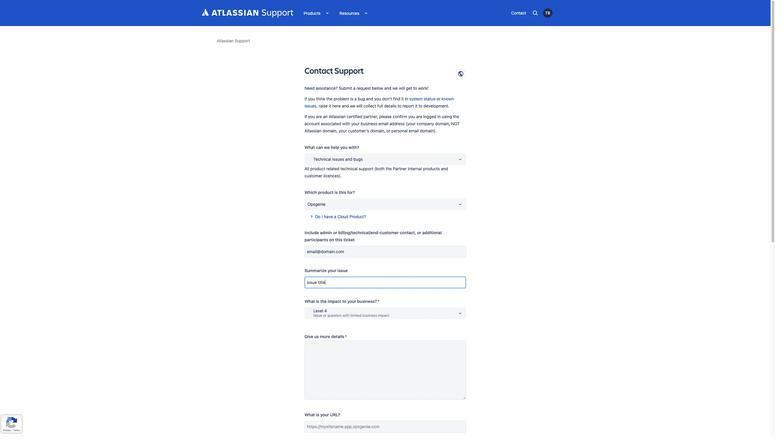 Task type: vqa. For each thing, say whether or not it's contained in the screenshot.
Give
yes



Task type: describe. For each thing, give the bounding box(es) containing it.
your down the associated
[[339, 128, 347, 133]]

is left url?
[[316, 412, 320, 417]]

need assistance? submit a request below and we will get to work!
[[305, 86, 429, 91]]

address
[[390, 121, 405, 126]]

on
[[330, 237, 334, 242]]

development.
[[424, 103, 450, 108]]

known issues link
[[305, 96, 454, 108]]

us
[[315, 334, 319, 339]]

do
[[315, 214, 321, 219]]

0 horizontal spatial email
[[379, 121, 389, 126]]

or up development.
[[437, 96, 441, 101]]

in inside if you are an atlassian certified partner, please confirm you are logged in using the account associated with your business email address (your company domain, not atlassian domain, your customer's domain, or personal email domain).
[[438, 114, 441, 119]]

ticket
[[344, 237, 355, 242]]

summarize your issue
[[305, 268, 348, 273]]

1 horizontal spatial *
[[378, 299, 380, 304]]

collect
[[364, 103, 377, 108]]

confirm
[[393, 114, 408, 119]]

partner
[[393, 166, 407, 171]]

technical issues and bugs
[[314, 157, 363, 162]]

an
[[323, 114, 328, 119]]

product?
[[350, 214, 366, 219]]

is left bug in the left of the page
[[351, 96, 354, 101]]

bug
[[358, 96, 365, 101]]

assistance?
[[316, 86, 338, 91]]

1 are from the left
[[316, 114, 322, 119]]

url?
[[330, 412, 340, 417]]

1 open image from the top
[[457, 201, 464, 208]]

give us more details *
[[305, 334, 347, 339]]

1 horizontal spatial domain,
[[371, 128, 386, 133]]

what for what is the impact to your business? *
[[305, 299, 315, 304]]

do i have a cloud product?
[[315, 214, 366, 219]]

internal
[[408, 166, 422, 171]]

0 vertical spatial this
[[339, 190, 347, 195]]

1 vertical spatial *
[[345, 334, 347, 339]]

customer's
[[348, 128, 370, 133]]

you right 'help' in the left top of the page
[[341, 145, 348, 150]]

atlassian support link
[[217, 37, 250, 44]]

2 open image from the top
[[457, 310, 464, 317]]

this inside include admin or billing/technical/end-customer contact, or additional participants on this ticket
[[335, 237, 343, 242]]

your left issue
[[328, 268, 337, 273]]

search page image
[[533, 10, 539, 16]]

associated
[[321, 121, 342, 126]]

here
[[333, 103, 341, 108]]

1 horizontal spatial details
[[384, 103, 397, 108]]

don't
[[383, 96, 392, 101]]

it for if you think the problem is a bug and you don't find it in system status or
[[402, 96, 404, 101]]

personal
[[392, 128, 408, 133]]

more
[[320, 334, 330, 339]]

using
[[442, 114, 452, 119]]

resources
[[340, 11, 360, 16]]

it for , raise it here and we will collect full details to report it to development.
[[416, 103, 418, 108]]

0 horizontal spatial details
[[331, 334, 345, 339]]

domain).
[[420, 128, 437, 133]]

2 are from the left
[[417, 114, 423, 119]]

contact for contact support
[[305, 65, 333, 76]]

account avatar image
[[544, 8, 553, 18]]

4
[[325, 308, 327, 313]]

products button
[[299, 9, 332, 17]]

2 vertical spatial we
[[324, 145, 330, 150]]

contact for contact
[[512, 10, 527, 15]]

what for what is your url?
[[305, 412, 315, 417]]

if you think the problem is a bug and you don't find it in system status or
[[305, 96, 442, 101]]

certified
[[347, 114, 363, 119]]

system
[[410, 96, 423, 101]]

the up 4
[[321, 299, 327, 304]]

company
[[417, 121, 434, 126]]

known issues
[[305, 96, 454, 108]]

question
[[328, 313, 342, 318]]

you up (your at the right top of page
[[409, 114, 416, 119]]

1 vertical spatial atlassian
[[329, 114, 346, 119]]

with inside level 4 issue or question with limited business impact
[[343, 313, 350, 318]]

include
[[305, 230, 319, 235]]

technical
[[314, 157, 332, 162]]

,
[[317, 103, 318, 108]]

please
[[380, 114, 392, 119]]

your left url?
[[321, 412, 329, 417]]

opsgenie
[[308, 202, 326, 207]]

cloud
[[338, 214, 349, 219]]

not
[[452, 121, 460, 126]]

account
[[305, 121, 320, 126]]

logged
[[424, 114, 437, 119]]

full
[[378, 103, 383, 108]]

licences).
[[324, 173, 342, 178]]

1 vertical spatial a
[[355, 96, 357, 101]]

the inside all product related technical support (both the partner internal products and customer licences).
[[386, 166, 392, 171]]

submit
[[339, 86, 352, 91]]

known
[[442, 96, 454, 101]]

0 vertical spatial impact
[[328, 299, 342, 304]]

if for if you think the problem is a bug and you don't find it in system status or
[[305, 96, 307, 101]]

issues for technical issues and bugs
[[333, 157, 345, 162]]

support
[[359, 166, 374, 171]]

and up collect
[[366, 96, 374, 101]]

contact link
[[509, 9, 530, 17]]

additional
[[423, 230, 442, 235]]

you left think
[[308, 96, 315, 101]]

billing/technical/end-
[[339, 230, 380, 235]]

to up level 4 issue or question with limited business impact
[[343, 299, 347, 304]]

level 4 issue or question with limited business impact
[[314, 308, 390, 318]]

partner,
[[364, 114, 379, 119]]

do i have a cloud product? button
[[305, 207, 370, 223]]

for?
[[348, 190, 355, 195]]

0 horizontal spatial it
[[329, 103, 332, 108]]

open image
[[457, 156, 464, 163]]

products
[[423, 166, 440, 171]]

think
[[316, 96, 326, 101]]

which
[[305, 190, 317, 195]]

have
[[324, 214, 333, 219]]

all product related technical support (both the partner internal products and customer licences).
[[305, 166, 448, 178]]

atlassian logo image
[[202, 9, 293, 17]]



Task type: locate. For each thing, give the bounding box(es) containing it.
need
[[305, 86, 315, 91]]

1 vertical spatial in
[[438, 114, 441, 119]]

1 vertical spatial what
[[305, 299, 315, 304]]

if down need
[[305, 96, 307, 101]]

what is the impact to your business? *
[[305, 299, 380, 304]]

product for all
[[311, 166, 325, 171]]

product down technical
[[311, 166, 325, 171]]

the up not
[[454, 114, 460, 119]]

i
[[322, 214, 323, 219]]

2 vertical spatial a
[[334, 214, 337, 219]]

are left an
[[316, 114, 322, 119]]

1 horizontal spatial impact
[[378, 313, 390, 318]]

customer inside all product related technical support (both the partner internal products and customer licences).
[[305, 173, 323, 178]]

0 horizontal spatial will
[[357, 103, 363, 108]]

what
[[305, 145, 315, 150], [305, 299, 315, 304], [305, 412, 315, 417]]

and down problem
[[342, 103, 349, 108]]

support for contact support
[[335, 65, 364, 76]]

a left bug in the left of the page
[[355, 96, 357, 101]]

open image
[[457, 201, 464, 208], [457, 310, 464, 317]]

1 horizontal spatial atlassian
[[305, 128, 322, 133]]

, raise it here and we will collect full details to report it to development.
[[317, 103, 450, 108]]

what for what can we help you with?
[[305, 145, 315, 150]]

is up level
[[316, 299, 320, 304]]

or left personal
[[387, 128, 391, 133]]

admin
[[320, 230, 332, 235]]

0 horizontal spatial *
[[345, 334, 347, 339]]

0 vertical spatial product
[[311, 166, 325, 171]]

we up find
[[393, 86, 398, 91]]

0 horizontal spatial support
[[235, 38, 250, 43]]

the inside if you are an atlassian certified partner, please confirm you are logged in using the account associated with your business email address (your company domain, not atlassian domain, your customer's domain, or personal email domain).
[[454, 114, 460, 119]]

business
[[361, 121, 378, 126], [363, 313, 377, 318]]

products
[[304, 11, 321, 16]]

0 vertical spatial we
[[393, 86, 398, 91]]

contact inside 'link'
[[512, 10, 527, 15]]

what left can
[[305, 145, 315, 150]]

limited
[[351, 313, 362, 318]]

(your
[[406, 121, 416, 126]]

0 horizontal spatial domain,
[[323, 128, 338, 133]]

impact up 'question'
[[328, 299, 342, 304]]

if up account
[[305, 114, 307, 119]]

with inside if you are an atlassian certified partner, please confirm you are logged in using the account associated with your business email address (your company domain, not atlassian domain, your customer's domain, or personal email domain).
[[343, 121, 351, 126]]

products image
[[321, 9, 328, 17]]

support
[[235, 38, 250, 43], [335, 65, 364, 76]]

0 horizontal spatial customer
[[305, 173, 323, 178]]

customer inside include admin or billing/technical/end-customer contact, or additional participants on this ticket
[[380, 230, 399, 235]]

2 horizontal spatial domain,
[[435, 121, 451, 126]]

0 horizontal spatial are
[[316, 114, 322, 119]]

if for if you are an atlassian certified partner, please confirm you are logged in using the account associated with your business email address (your company domain, not atlassian domain, your customer's domain, or personal email domain).
[[305, 114, 307, 119]]

1 vertical spatial product
[[318, 190, 334, 195]]

bugs
[[354, 157, 363, 162]]

2 what from the top
[[305, 299, 315, 304]]

and right below
[[385, 86, 392, 91]]

1 vertical spatial impact
[[378, 313, 390, 318]]

business inside if you are an atlassian certified partner, please confirm you are logged in using the account associated with your business email address (your company domain, not atlassian domain, your customer's domain, or personal email domain).
[[361, 121, 378, 126]]

1 horizontal spatial customer
[[380, 230, 399, 235]]

business right limited
[[363, 313, 377, 318]]

contact support
[[305, 65, 364, 76]]

help
[[331, 145, 340, 150]]

0 horizontal spatial issues
[[305, 103, 317, 108]]

and right products
[[441, 166, 448, 171]]

with left limited
[[343, 313, 350, 318]]

1 vertical spatial this
[[335, 237, 343, 242]]

get
[[406, 86, 413, 91]]

0 horizontal spatial we
[[324, 145, 330, 150]]

2 horizontal spatial atlassian
[[329, 114, 346, 119]]

issue
[[314, 313, 322, 318]]

the right (both
[[386, 166, 392, 171]]

0 vertical spatial open image
[[457, 201, 464, 208]]

1 horizontal spatial we
[[350, 103, 356, 108]]

will down bug in the left of the page
[[357, 103, 363, 108]]

0 vertical spatial a
[[354, 86, 356, 91]]

1 vertical spatial we
[[350, 103, 356, 108]]

2 vertical spatial atlassian
[[305, 128, 322, 133]]

to
[[414, 86, 417, 91], [398, 103, 402, 108], [419, 103, 423, 108], [343, 299, 347, 304]]

* right more
[[345, 334, 347, 339]]

0 vertical spatial *
[[378, 299, 380, 304]]

1 horizontal spatial support
[[335, 65, 364, 76]]

details right more
[[331, 334, 345, 339]]

0 vertical spatial in
[[405, 96, 409, 101]]

Include admin or billing/technical/end-customer contact, or additional participants on this ticket text field
[[305, 246, 467, 258]]

impact right limited
[[378, 313, 390, 318]]

your down certified in the top left of the page
[[352, 121, 360, 126]]

impact inside level 4 issue or question with limited business impact
[[378, 313, 390, 318]]

or
[[437, 96, 441, 101], [387, 128, 391, 133], [333, 230, 338, 235], [418, 230, 422, 235], [323, 313, 327, 318]]

product
[[311, 166, 325, 171], [318, 190, 334, 195]]

all
[[305, 166, 310, 171]]

*
[[378, 299, 380, 304], [345, 334, 347, 339]]

in
[[405, 96, 409, 101], [438, 114, 441, 119]]

0 vertical spatial issues
[[305, 103, 317, 108]]

to down system status link
[[419, 103, 423, 108]]

atlassian support
[[217, 38, 250, 43]]

level
[[314, 308, 324, 313]]

what is your url?
[[305, 412, 340, 417]]

0 vertical spatial customer
[[305, 173, 323, 178]]

atlassian
[[217, 38, 234, 43], [329, 114, 346, 119], [305, 128, 322, 133]]

will left get
[[399, 86, 405, 91]]

Summarize your issue text field
[[305, 277, 467, 289]]

0 horizontal spatial contact
[[305, 65, 333, 76]]

What is your URL? text field
[[305, 421, 467, 433]]

and inside all product related technical support (both the partner internal products and customer licences).
[[441, 166, 448, 171]]

1 horizontal spatial are
[[417, 114, 423, 119]]

1 vertical spatial details
[[331, 334, 345, 339]]

product inside all product related technical support (both the partner internal products and customer licences).
[[311, 166, 325, 171]]

raise
[[319, 103, 328, 108]]

find
[[393, 96, 401, 101]]

email down (your at the right top of page
[[409, 128, 419, 133]]

0 horizontal spatial in
[[405, 96, 409, 101]]

report
[[403, 103, 414, 108]]

resources dropdown image
[[360, 9, 367, 17]]

below
[[372, 86, 384, 91]]

it down system
[[416, 103, 418, 108]]

system status link
[[410, 96, 436, 101]]

1 horizontal spatial in
[[438, 114, 441, 119]]

can
[[316, 145, 323, 150]]

details
[[384, 103, 397, 108], [331, 334, 345, 339]]

a inside button
[[334, 214, 337, 219]]

domain, down using in the top of the page
[[435, 121, 451, 126]]

business inside level 4 issue or question with limited business impact
[[363, 313, 377, 318]]

resources button
[[335, 9, 371, 17]]

2 vertical spatial what
[[305, 412, 315, 417]]

participants
[[305, 237, 329, 242]]

give
[[305, 334, 314, 339]]

1 vertical spatial will
[[357, 103, 363, 108]]

we right can
[[324, 145, 330, 150]]

details down don't
[[384, 103, 397, 108]]

support for atlassian support
[[235, 38, 250, 43]]

you
[[308, 96, 315, 101], [375, 96, 381, 101], [308, 114, 315, 119], [409, 114, 416, 119], [341, 145, 348, 150]]

or right contact,
[[418, 230, 422, 235]]

1 vertical spatial email
[[409, 128, 419, 133]]

email down please
[[379, 121, 389, 126]]

problem
[[334, 96, 350, 101]]

contact,
[[400, 230, 417, 235]]

or inside level 4 issue or question with limited business impact
[[323, 313, 327, 318]]

support up submit
[[335, 65, 364, 76]]

with down certified in the top left of the page
[[343, 121, 351, 126]]

issues for known issues
[[305, 103, 317, 108]]

your up level 4 issue or question with limited business impact
[[348, 299, 357, 304]]

if inside if you are an atlassian certified partner, please confirm you are logged in using the account associated with your business email address (your company domain, not atlassian domain, your customer's domain, or personal email domain).
[[305, 114, 307, 119]]

2 if from the top
[[305, 114, 307, 119]]

what can we help you with?
[[305, 145, 359, 150]]

you up full
[[375, 96, 381, 101]]

in left using in the top of the page
[[438, 114, 441, 119]]

what up level
[[305, 299, 315, 304]]

customer left contact,
[[380, 230, 399, 235]]

related
[[327, 166, 340, 171]]

(both
[[375, 166, 385, 171]]

0 vertical spatial support
[[235, 38, 250, 43]]

1 vertical spatial with
[[343, 313, 350, 318]]

product for which
[[318, 190, 334, 195]]

a for request
[[354, 86, 356, 91]]

the
[[327, 96, 333, 101], [454, 114, 460, 119], [386, 166, 392, 171], [321, 299, 327, 304]]

request
[[357, 86, 371, 91]]

domain, down partner,
[[371, 128, 386, 133]]

product right which
[[318, 190, 334, 195]]

what left url?
[[305, 412, 315, 417]]

1 vertical spatial issues
[[333, 157, 345, 162]]

which product is this for?
[[305, 190, 355, 195]]

1 vertical spatial customer
[[380, 230, 399, 235]]

are up company
[[417, 114, 423, 119]]

1 vertical spatial open image
[[457, 310, 464, 317]]

2 horizontal spatial it
[[416, 103, 418, 108]]

if you are an atlassian certified partner, please confirm you are logged in using the account associated with your business email address (your company domain, not atlassian domain, your customer's domain, or personal email domain).
[[305, 114, 460, 133]]

summarize
[[305, 268, 327, 273]]

1 vertical spatial support
[[335, 65, 364, 76]]

1 horizontal spatial issues
[[333, 157, 345, 162]]

or inside if you are an atlassian certified partner, please confirm you are logged in using the account associated with your business email address (your company domain, not atlassian domain, your customer's domain, or personal email domain).
[[387, 128, 391, 133]]

or up on
[[333, 230, 338, 235]]

contact up assistance?
[[305, 65, 333, 76]]

2 horizontal spatial we
[[393, 86, 398, 91]]

issues up related
[[333, 157, 345, 162]]

a for cloud
[[334, 214, 337, 219]]

0 vertical spatial will
[[399, 86, 405, 91]]

1 vertical spatial contact
[[305, 65, 333, 76]]

0 horizontal spatial atlassian
[[217, 38, 234, 43]]

1 if from the top
[[305, 96, 307, 101]]

1 horizontal spatial email
[[409, 128, 419, 133]]

your
[[352, 121, 360, 126], [339, 128, 347, 133], [328, 268, 337, 273], [348, 299, 357, 304], [321, 412, 329, 417]]

1 horizontal spatial contact
[[512, 10, 527, 15]]

we up certified in the top left of the page
[[350, 103, 356, 108]]

you up account
[[308, 114, 315, 119]]

1 what from the top
[[305, 145, 315, 150]]

this right on
[[335, 237, 343, 242]]

0 vertical spatial contact
[[512, 10, 527, 15]]

0 horizontal spatial impact
[[328, 299, 342, 304]]

customer down all
[[305, 173, 323, 178]]

technical
[[341, 166, 358, 171]]

a right submit
[[354, 86, 356, 91]]

0 vertical spatial atlassian
[[217, 38, 234, 43]]

to right get
[[414, 86, 417, 91]]

0 vertical spatial with
[[343, 121, 351, 126]]

or right issue
[[323, 313, 327, 318]]

this left for?
[[339, 190, 347, 195]]

include admin or billing/technical/end-customer contact, or additional participants on this ticket
[[305, 230, 442, 242]]

None text field
[[305, 341, 467, 400]]

issues
[[305, 103, 317, 108], [333, 157, 345, 162]]

1 horizontal spatial it
[[402, 96, 404, 101]]

is left for?
[[335, 190, 338, 195]]

this
[[339, 190, 347, 195], [335, 237, 343, 242]]

business?
[[358, 299, 377, 304]]

and left bugs
[[346, 157, 353, 162]]

to down find
[[398, 103, 402, 108]]

with?
[[349, 145, 359, 150]]

it left here
[[329, 103, 332, 108]]

impact
[[328, 299, 342, 304], [378, 313, 390, 318]]

3 what from the top
[[305, 412, 315, 417]]

0 vertical spatial details
[[384, 103, 397, 108]]

issues inside known issues
[[305, 103, 317, 108]]

work!
[[419, 86, 429, 91]]

a right have
[[334, 214, 337, 219]]

domain, down the associated
[[323, 128, 338, 133]]

0 vertical spatial business
[[361, 121, 378, 126]]

1 vertical spatial if
[[305, 114, 307, 119]]

is
[[351, 96, 354, 101], [335, 190, 338, 195], [316, 299, 320, 304], [316, 412, 320, 417]]

in up report
[[405, 96, 409, 101]]

1 vertical spatial business
[[363, 313, 377, 318]]

contact left the search page 'image'
[[512, 10, 527, 15]]

it right find
[[402, 96, 404, 101]]

issues down think
[[305, 103, 317, 108]]

0 vertical spatial email
[[379, 121, 389, 126]]

* right "business?"
[[378, 299, 380, 304]]

status
[[424, 96, 436, 101]]

the right think
[[327, 96, 333, 101]]

business down partner,
[[361, 121, 378, 126]]

with
[[343, 121, 351, 126], [343, 313, 350, 318]]

support down atlassian logo
[[235, 38, 250, 43]]

issue
[[338, 268, 348, 273]]

it
[[402, 96, 404, 101], [329, 103, 332, 108], [416, 103, 418, 108]]

0 vertical spatial what
[[305, 145, 315, 150]]

0 vertical spatial if
[[305, 96, 307, 101]]

1 horizontal spatial will
[[399, 86, 405, 91]]



